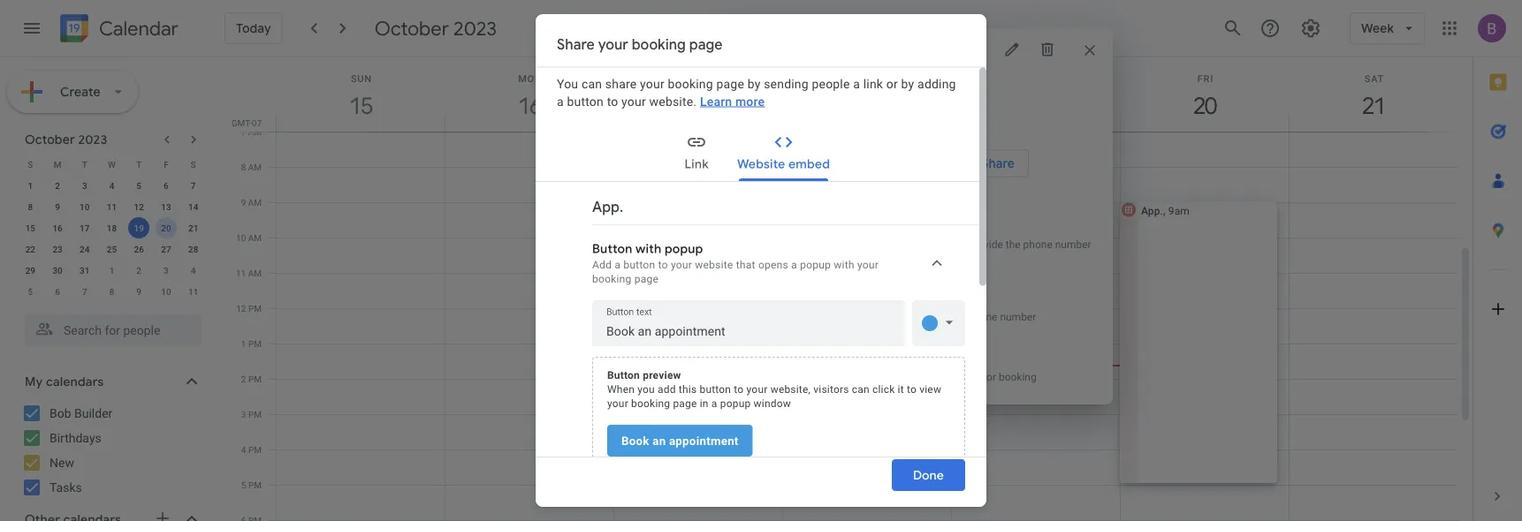 Task type: vqa. For each thing, say whether or not it's contained in the screenshot.


Task type: locate. For each thing, give the bounding box(es) containing it.
1 down 25 element
[[109, 265, 114, 276]]

1 horizontal spatial with
[[834, 259, 855, 271]]

2 horizontal spatial 11
[[236, 268, 246, 279]]

1 horizontal spatial 11
[[188, 286, 198, 297]]

1 horizontal spatial t
[[136, 159, 142, 170]]

9 for 9 am
[[241, 197, 246, 208]]

am
[[248, 126, 262, 137], [248, 162, 262, 172], [248, 197, 262, 208], [248, 233, 262, 243], [248, 268, 262, 279]]

app. left 9am
[[1142, 205, 1164, 217]]

25 element
[[101, 239, 122, 260]]

to left "website"
[[658, 259, 668, 271]]

bob up busy
[[777, 353, 799, 368]]

3 row from the top
[[17, 196, 207, 218]]

visitors
[[814, 383, 849, 396]]

a left the link
[[854, 76, 860, 91]]

pm for 4 pm
[[248, 445, 262, 455]]

12 element
[[128, 196, 150, 218]]

2 vertical spatial 8
[[109, 286, 114, 297]]

popup up "website"
[[665, 241, 703, 256]]

0 vertical spatial 11
[[107, 202, 117, 212]]

making
[[833, 239, 868, 251]]

20
[[161, 223, 171, 233]]

button up in
[[700, 383, 731, 396]]

0 vertical spatial phone
[[777, 221, 812, 235]]

booking
[[777, 293, 822, 308]]

10 for 10 am
[[236, 233, 246, 243]]

1 horizontal spatial name
[[858, 311, 885, 324]]

11 inside november 11 element
[[188, 286, 198, 297]]

1 horizontal spatial 5
[[136, 180, 142, 191]]

phone inside the booking form first name · last name · email address · phone number
[[968, 311, 998, 324]]

0 horizontal spatial button
[[567, 94, 604, 108]]

1 up 15 'element'
[[28, 180, 33, 191]]

8 down 7 am
[[241, 162, 246, 172]]

1 vertical spatial share
[[982, 156, 1015, 171]]

am up 8 am
[[248, 126, 262, 137]]

booking right open
[[847, 156, 894, 171]]

bob inside bob builder busy times on this calendar are unavailable for booking
[[777, 353, 799, 368]]

0 horizontal spatial 9
[[55, 202, 60, 212]]

27 element
[[156, 239, 177, 260]]

popup down person
[[800, 259, 831, 271]]

link
[[864, 76, 883, 91]]

10 element
[[74, 196, 95, 218]]

this for builder
[[846, 371, 864, 384]]

6 row from the top
[[17, 260, 207, 281]]

10 up 17
[[80, 202, 90, 212]]

1 vertical spatial october 2023
[[25, 132, 107, 147]]

1 vertical spatial 2
[[136, 265, 142, 276]]

row containing 22
[[17, 239, 207, 260]]

4 down 3 pm
[[241, 445, 246, 455]]

2 horizontal spatial ·
[[962, 311, 965, 324]]

t right the m
[[82, 159, 87, 170]]

t
[[82, 159, 87, 170], [136, 159, 142, 170]]

0 vertical spatial number
[[1056, 239, 1092, 251]]

1 horizontal spatial bob
[[777, 353, 799, 368]]

11 for 11 element at the top left of the page
[[107, 202, 117, 212]]

10 up '11 am' on the bottom of the page
[[236, 233, 246, 243]]

name down booking
[[801, 311, 827, 324]]

0 vertical spatial button
[[592, 241, 633, 256]]

a right add
[[615, 259, 621, 271]]

7 row from the top
[[17, 281, 207, 302]]

9 inside grid
[[241, 197, 246, 208]]

website.
[[650, 94, 697, 108]]

preview
[[643, 369, 681, 382]]

5 up 12 element
[[136, 180, 142, 191]]

27
[[161, 244, 171, 255]]

november 1 element
[[101, 260, 122, 281]]

1 vertical spatial 5
[[28, 286, 33, 297]]

0 horizontal spatial by
[[748, 76, 761, 91]]

phone up the
[[777, 221, 812, 235]]

by
[[748, 76, 761, 91], [902, 76, 915, 91]]

2 down the m
[[55, 180, 60, 191]]

your up website.
[[640, 76, 665, 91]]

5 pm from the top
[[248, 445, 262, 455]]

share up the provide
[[982, 156, 1015, 171]]

adding
[[918, 76, 956, 91]]

8 down november 1 element
[[109, 286, 114, 297]]

11 inside 11 element
[[107, 202, 117, 212]]

12 inside october 2023 grid
[[134, 202, 144, 212]]

share your booking page dialog
[[536, 14, 987, 522]]

0 horizontal spatial bob
[[50, 406, 71, 421]]

1 pm from the top
[[248, 303, 262, 314]]

0 horizontal spatial 2
[[55, 180, 60, 191]]

5 row from the top
[[17, 239, 207, 260]]

1 vertical spatial 10
[[236, 233, 246, 243]]

0 horizontal spatial ·
[[830, 311, 833, 324]]

appointment down in
[[669, 434, 739, 448]]

share for share
[[982, 156, 1015, 171]]

november 2 element
[[128, 260, 150, 281]]

2 vertical spatial 10
[[161, 286, 171, 297]]

t left f
[[136, 159, 142, 170]]

3 am from the top
[[248, 197, 262, 208]]

button inside you can share your booking page by sending people a link or by adding a button to your website.
[[567, 94, 604, 108]]

am for 8 am
[[248, 162, 262, 172]]

9 inside november 9 element
[[136, 286, 142, 297]]

unavailable
[[927, 371, 981, 384]]

0 horizontal spatial name
[[801, 311, 827, 324]]

1 vertical spatial appointment
[[888, 239, 948, 251]]

10 down november 3 element
[[161, 286, 171, 297]]

3 pm
[[241, 409, 262, 420]]

9 down november 2 element
[[136, 286, 142, 297]]

popup
[[665, 241, 703, 256], [800, 259, 831, 271], [720, 397, 751, 410]]

0 vertical spatial 8
[[241, 162, 246, 172]]

5
[[136, 180, 142, 191], [28, 286, 33, 297], [241, 480, 246, 491]]

7 down "31" element at the left of page
[[82, 286, 87, 297]]

this inside bob builder busy times on this calendar are unavailable for booking
[[846, 371, 864, 384]]

appointment left adding
[[835, 74, 910, 85]]

0 vertical spatial 4
[[109, 180, 114, 191]]

your left "website"
[[671, 259, 692, 271]]

0 horizontal spatial builder
[[74, 406, 113, 421]]

9
[[241, 197, 246, 208], [55, 202, 60, 212], [136, 286, 142, 297]]

07
[[252, 118, 262, 128]]

28 element
[[183, 239, 204, 260]]

booking right for
[[999, 371, 1037, 384]]

view
[[920, 383, 942, 396]]

0 horizontal spatial 10
[[80, 202, 90, 212]]

2 horizontal spatial 3
[[241, 409, 246, 420]]

this for preview
[[679, 383, 697, 396]]

s left the m
[[28, 159, 33, 170]]

4 pm
[[241, 445, 262, 455]]

1 horizontal spatial 8
[[109, 286, 114, 297]]

your up share at the left
[[598, 36, 629, 53]]

0 horizontal spatial 12
[[134, 202, 144, 212]]

am for 10 am
[[248, 233, 262, 243]]

builder
[[802, 353, 840, 368], [74, 406, 113, 421]]

1 by from the left
[[748, 76, 761, 91]]

it
[[898, 383, 904, 396]]

builder inside bob builder busy times on this calendar are unavailable for booking
[[802, 353, 840, 368]]

button inside button with popup add a button to your website that opens a popup with your booking page
[[592, 241, 633, 256]]

0 vertical spatial 5
[[136, 180, 142, 191]]

bob inside my calendars list
[[50, 406, 71, 421]]

builder for bob builder busy times on this calendar are unavailable for booking
[[802, 353, 840, 368]]

phone
[[777, 221, 812, 235], [968, 311, 998, 324]]

calendars
[[46, 374, 104, 390]]

learn more link
[[700, 94, 765, 108]]

0 horizontal spatial app.
[[592, 198, 624, 215]]

share inside dialog
[[557, 36, 595, 53]]

0 horizontal spatial the
[[870, 239, 885, 251]]

1 horizontal spatial october 2023
[[375, 16, 497, 41]]

button inside button with popup add a button to your website that opens a popup with your booking page
[[624, 259, 656, 271]]

pm for 2 pm
[[248, 374, 262, 385]]

0 vertical spatial popup
[[665, 241, 703, 256]]

2 up november 9 element on the left bottom of the page
[[136, 265, 142, 276]]

1 horizontal spatial ·
[[888, 311, 890, 324]]

times
[[803, 371, 829, 384]]

1 for november 1 element
[[109, 265, 114, 276]]

f
[[164, 159, 169, 170]]

1 horizontal spatial 7
[[191, 180, 196, 191]]

popup right in
[[720, 397, 751, 410]]

am down 8 am
[[248, 197, 262, 208]]

pm down 2 pm
[[248, 409, 262, 420]]

button up when
[[607, 369, 640, 382]]

1 am from the top
[[248, 126, 262, 137]]

1 vertical spatial 4
[[191, 265, 196, 276]]

10 inside november 10 element
[[161, 286, 171, 297]]

button for button with popup
[[592, 241, 633, 256]]

gmt-07
[[231, 118, 262, 128]]

29 element
[[20, 260, 41, 281]]

row
[[17, 154, 207, 175], [17, 175, 207, 196], [17, 196, 207, 218], [17, 218, 207, 239], [17, 239, 207, 260], [17, 260, 207, 281], [17, 281, 207, 302]]

6 pm from the top
[[248, 480, 262, 491]]

16
[[53, 223, 63, 233]]

3 column header from the left
[[614, 57, 783, 132]]

2 vertical spatial 5
[[241, 480, 246, 491]]

0 horizontal spatial popup
[[665, 241, 703, 256]]

13 element
[[156, 196, 177, 218]]

3 for 3 pm
[[241, 409, 246, 420]]

row containing 8
[[17, 196, 207, 218]]

can right you
[[582, 76, 602, 91]]

2 t from the left
[[136, 159, 142, 170]]

row containing 29
[[17, 260, 207, 281]]

pm down 1 pm
[[248, 374, 262, 385]]

12
[[134, 202, 144, 212], [236, 303, 246, 314]]

pm up 2 pm
[[248, 339, 262, 349]]

button with popup add a button to your website that opens a popup with your booking page
[[592, 241, 882, 285]]

name right last
[[858, 311, 885, 324]]

0 horizontal spatial share
[[557, 36, 595, 53]]

0 horizontal spatial number
[[1000, 311, 1037, 324]]

2 vertical spatial 2
[[241, 374, 246, 385]]

7 for november 7 element
[[82, 286, 87, 297]]

8
[[241, 162, 246, 172], [28, 202, 33, 212], [109, 286, 114, 297]]

1 horizontal spatial share
[[982, 156, 1015, 171]]

pm up 1 pm
[[248, 303, 262, 314]]

app. inside the "share your booking page" dialog
[[592, 198, 624, 215]]

2 · from the left
[[888, 311, 890, 324]]

november 10 element
[[156, 281, 177, 302]]

2 pm from the top
[[248, 339, 262, 349]]

pm for 12 pm
[[248, 303, 262, 314]]

page inside you can share your booking page by sending people a link or by adding a button to your website.
[[717, 76, 745, 91]]

phone call the person making the appointment will provide the phone number
[[777, 221, 1092, 251]]

6 down 30 element
[[55, 286, 60, 297]]

birthdays
[[50, 431, 101, 446]]

5 for 5 pm
[[241, 480, 246, 491]]

page
[[690, 36, 723, 53], [717, 76, 745, 91], [897, 156, 927, 171], [635, 273, 659, 285], [673, 397, 697, 410]]

3 up 10 element in the top of the page
[[82, 180, 87, 191]]

share
[[557, 36, 595, 53], [982, 156, 1015, 171]]

1 vertical spatial popup
[[800, 259, 831, 271]]

· right address
[[962, 311, 965, 324]]

0 horizontal spatial 4
[[109, 180, 114, 191]]

2 horizontal spatial button
[[700, 383, 731, 396]]

window
[[754, 397, 791, 410]]

3 pm from the top
[[248, 374, 262, 385]]

october 2023 grid
[[17, 154, 207, 302]]

button
[[567, 94, 604, 108], [624, 259, 656, 271], [700, 383, 731, 396]]

by right or
[[902, 76, 915, 91]]

1 horizontal spatial 2
[[136, 265, 142, 276]]

2 horizontal spatial popup
[[800, 259, 831, 271]]

0 horizontal spatial t
[[82, 159, 87, 170]]

button right add
[[624, 259, 656, 271]]

0 vertical spatial 2023
[[454, 16, 497, 41]]

2023
[[454, 16, 497, 41], [78, 132, 107, 147]]

3
[[82, 180, 87, 191], [164, 265, 169, 276], [241, 409, 246, 420]]

to down share at the left
[[607, 94, 618, 108]]

this
[[846, 371, 864, 384], [679, 383, 697, 396]]

the right making
[[870, 239, 885, 251]]

1 vertical spatial 3
[[164, 265, 169, 276]]

1 horizontal spatial app.
[[777, 88, 818, 113]]

4 am from the top
[[248, 233, 262, 243]]

this right on
[[846, 371, 864, 384]]

0 vertical spatial with
[[636, 241, 662, 256]]

button inside button preview when you add this button to your website, visitors can click it to view your booking page in a popup window
[[700, 383, 731, 396]]

1 vertical spatial button
[[624, 259, 656, 271]]

1 pm
[[241, 339, 262, 349]]

2 name from the left
[[858, 311, 885, 324]]

0 vertical spatial can
[[582, 76, 602, 91]]

app. down bookable
[[777, 88, 818, 113]]

am up 12 pm on the left bottom of page
[[248, 268, 262, 279]]

button inside button preview when you add this button to your website, visitors can click it to view your booking page in a popup window
[[607, 369, 640, 382]]

1 down 12 pm on the left bottom of page
[[241, 339, 246, 349]]

4 for november 4 element
[[191, 265, 196, 276]]

2 vertical spatial 11
[[188, 286, 198, 297]]

calendar heading
[[95, 16, 179, 41]]

row group
[[17, 175, 207, 302]]

button up add
[[592, 241, 633, 256]]

2 row from the top
[[17, 175, 207, 196]]

1 row from the top
[[17, 154, 207, 175]]

9 up 16 element
[[55, 202, 60, 212]]

1 vertical spatial 2023
[[78, 132, 107, 147]]

builder for bob builder
[[74, 406, 113, 421]]

booking up website.
[[668, 76, 713, 91]]

4 for 4 pm
[[241, 445, 246, 455]]

0 horizontal spatial 3
[[82, 180, 87, 191]]

1 horizontal spatial 12
[[236, 303, 246, 314]]

10 inside 10 element
[[80, 202, 90, 212]]

a inside button preview when you add this button to your website, visitors can click it to view your booking page in a popup window
[[712, 397, 718, 410]]

am for 9 am
[[248, 197, 262, 208]]

17 element
[[74, 218, 95, 239]]

0 vertical spatial share
[[557, 36, 595, 53]]

column header
[[276, 57, 446, 132], [445, 57, 615, 132], [614, 57, 783, 132], [783, 57, 952, 132], [951, 57, 1121, 132], [1120, 57, 1290, 132], [1289, 57, 1459, 132]]

app. , 9am
[[1142, 205, 1190, 217]]

· left email
[[888, 311, 890, 324]]

your down share at the left
[[622, 94, 646, 108]]

booking down add
[[592, 273, 632, 285]]

button preview when you add this button to your website, visitors can click it to view your booking page in a popup window
[[607, 369, 942, 410]]

by up more
[[748, 76, 761, 91]]

done
[[913, 468, 944, 483]]

appointment left will
[[888, 239, 948, 251]]

None search field
[[0, 308, 219, 347]]

1
[[28, 180, 33, 191], [109, 265, 114, 276], [241, 339, 246, 349]]

11
[[107, 202, 117, 212], [236, 268, 246, 279], [188, 286, 198, 297]]

2 horizontal spatial 8
[[241, 162, 246, 172]]

8 up 15 'element'
[[28, 202, 33, 212]]

4 up november 11 element
[[191, 265, 196, 276]]

2 vertical spatial 3
[[241, 409, 246, 420]]

form
[[825, 293, 852, 308]]

0 horizontal spatial 7
[[82, 286, 87, 297]]

0 horizontal spatial phone
[[777, 221, 812, 235]]

7 inside november 7 element
[[82, 286, 87, 297]]

can left click
[[852, 383, 870, 396]]

12 up "19"
[[134, 202, 144, 212]]

pm
[[248, 303, 262, 314], [248, 339, 262, 349], [248, 374, 262, 385], [248, 409, 262, 420], [248, 445, 262, 455], [248, 480, 262, 491]]

builder up "birthdays"
[[74, 406, 113, 421]]

7 column header from the left
[[1289, 57, 1459, 132]]

1 horizontal spatial number
[[1056, 239, 1092, 251]]

11 for 11 am
[[236, 268, 246, 279]]

0 horizontal spatial october 2023
[[25, 132, 107, 147]]

bob for bob builder
[[50, 406, 71, 421]]

1 vertical spatial phone
[[968, 311, 998, 324]]

share up you
[[557, 36, 595, 53]]

you can share your booking page by sending people a link or by adding a button to your website.
[[557, 76, 956, 108]]

None text field
[[607, 319, 891, 344]]

the
[[777, 239, 795, 251]]

learn more
[[700, 94, 765, 108]]

2 horizontal spatial 7
[[241, 126, 246, 137]]

5 down 29 'element'
[[28, 286, 33, 297]]

26
[[134, 244, 144, 255]]

1 vertical spatial 11
[[236, 268, 246, 279]]

2 horizontal spatial 1
[[241, 339, 246, 349]]

book an appointment button
[[607, 425, 753, 457]]

number inside phone call the person making the appointment will provide the phone number
[[1056, 239, 1092, 251]]

3 for november 3 element
[[164, 265, 169, 276]]

6 up 13 'element'
[[164, 180, 169, 191]]

builder up times
[[802, 353, 840, 368]]

november 4 element
[[183, 260, 204, 281]]

builder inside my calendars list
[[74, 406, 113, 421]]

button
[[592, 241, 633, 256], [607, 369, 640, 382]]

grid
[[226, 57, 1473, 522]]

0 vertical spatial 12
[[134, 202, 144, 212]]

0 vertical spatial builder
[[802, 353, 840, 368]]

button down you
[[567, 94, 604, 108]]

1 horizontal spatial button
[[624, 259, 656, 271]]

1 horizontal spatial by
[[902, 76, 915, 91]]

booking inside you can share your booking page by sending people a link or by adding a button to your website.
[[668, 76, 713, 91]]

5 am from the top
[[248, 268, 262, 279]]

number right phone
[[1056, 239, 1092, 251]]

0 vertical spatial 7
[[241, 126, 246, 137]]

1 vertical spatial builder
[[74, 406, 113, 421]]

3 inside november 3 element
[[164, 265, 169, 276]]

0 horizontal spatial 6
[[55, 286, 60, 297]]

11 down 10 am on the top of page
[[236, 268, 246, 279]]

4 pm from the top
[[248, 409, 262, 420]]

gmt-
[[231, 118, 252, 128]]

2 am from the top
[[248, 162, 262, 172]]

with
[[636, 241, 662, 256], [834, 259, 855, 271]]

s right f
[[191, 159, 196, 170]]

7 am
[[241, 126, 262, 137]]

1 vertical spatial october
[[25, 132, 75, 147]]

0 vertical spatial 1
[[28, 180, 33, 191]]

this inside button preview when you add this button to your website, visitors can click it to view your booking page in a popup window
[[679, 383, 697, 396]]

2
[[55, 180, 60, 191], [136, 265, 142, 276], [241, 374, 246, 385]]

2 vertical spatial button
[[700, 383, 731, 396]]

14
[[188, 202, 198, 212]]

meeting time
[[777, 265, 853, 279]]

2 horizontal spatial 9
[[241, 197, 246, 208]]

1 horizontal spatial 9
[[136, 286, 142, 297]]

my calendars list
[[4, 400, 219, 502]]

appointment inside phone call the person making the appointment will provide the phone number
[[888, 239, 948, 251]]

delete appointment schedule image
[[1039, 41, 1057, 58]]

number down phone
[[1000, 311, 1037, 324]]

4 up 11 element at the top left of the page
[[109, 180, 114, 191]]

a right in
[[712, 397, 718, 410]]

booking down you
[[631, 397, 670, 410]]

appointment inside button
[[669, 434, 739, 448]]

opens
[[759, 259, 789, 271]]

pm down the 4 pm
[[248, 480, 262, 491]]

pm down 3 pm
[[248, 445, 262, 455]]

2 for 2 pm
[[241, 374, 246, 385]]

2 inside november 2 element
[[136, 265, 142, 276]]

the left phone
[[1006, 239, 1021, 251]]

0 horizontal spatial s
[[28, 159, 33, 170]]

bob up "birthdays"
[[50, 406, 71, 421]]

0 vertical spatial october
[[375, 16, 449, 41]]

12 down '11 am' on the bottom of the page
[[236, 303, 246, 314]]

tab list
[[1474, 57, 1523, 472]]

9 up 10 am on the top of page
[[241, 197, 246, 208]]

pm for 3 pm
[[248, 409, 262, 420]]

0 horizontal spatial this
[[679, 383, 697, 396]]

more
[[736, 94, 765, 108]]

can
[[582, 76, 602, 91], [852, 383, 870, 396]]

1 vertical spatial button
[[607, 369, 640, 382]]

18 element
[[101, 218, 122, 239]]

pm for 1 pm
[[248, 339, 262, 349]]

2 horizontal spatial 10
[[236, 233, 246, 243]]

5 down the 4 pm
[[241, 480, 246, 491]]

number inside the booking form first name · last name · email address · phone number
[[1000, 311, 1037, 324]]

2 vertical spatial 4
[[241, 445, 246, 455]]

booking
[[632, 36, 686, 53], [668, 76, 713, 91], [847, 156, 894, 171], [592, 273, 632, 285], [999, 371, 1037, 384], [631, 397, 670, 410]]

am down 9 am
[[248, 233, 262, 243]]

book an appointment
[[622, 434, 739, 448]]

15 element
[[20, 218, 41, 239]]

4 row from the top
[[17, 218, 207, 239]]

11 down november 4 element
[[188, 286, 198, 297]]

3 up november 10 element
[[164, 265, 169, 276]]

8 for 8 am
[[241, 162, 246, 172]]

3 down 2 pm
[[241, 409, 246, 420]]

1 horizontal spatial 4
[[191, 265, 196, 276]]

phone
[[1024, 239, 1053, 251]]

phone right address
[[968, 311, 998, 324]]

2 s from the left
[[191, 159, 196, 170]]

share inside button
[[982, 156, 1015, 171]]

or
[[887, 76, 898, 91]]



Task type: describe. For each thing, give the bounding box(es) containing it.
12 for 12
[[134, 202, 144, 212]]

7 for 7 am
[[241, 126, 246, 137]]

8 am
[[241, 162, 262, 172]]

21
[[188, 223, 198, 233]]

share your booking page
[[557, 36, 723, 53]]

bookable appointment schedule
[[777, 74, 967, 85]]

24 element
[[74, 239, 95, 260]]

bob for bob builder busy times on this calendar are unavailable for booking
[[777, 353, 799, 368]]

9 for november 9 element on the left bottom of the page
[[136, 286, 142, 297]]

m
[[54, 159, 61, 170]]

november 3 element
[[156, 260, 177, 281]]

pm for 5 pm
[[248, 480, 262, 491]]

people
[[812, 76, 850, 91]]

booking form first name · last name · email address · phone number
[[777, 293, 1037, 324]]

busy
[[777, 371, 800, 384]]

my
[[25, 374, 43, 390]]

time
[[825, 265, 853, 279]]

open booking page
[[811, 156, 927, 171]]

are
[[910, 371, 925, 384]]

am for 11 am
[[248, 268, 262, 279]]

5 for "november 5" element
[[28, 286, 33, 297]]

11 am
[[236, 268, 262, 279]]

add
[[658, 383, 676, 396]]

november 9 element
[[128, 281, 150, 302]]

that
[[736, 259, 756, 271]]

call
[[815, 221, 835, 235]]

row group containing 1
[[17, 175, 207, 302]]

new
[[50, 456, 74, 470]]

1 the from the left
[[870, 239, 885, 251]]

a right "opens"
[[792, 259, 798, 271]]

a down you
[[557, 94, 564, 108]]

today button
[[225, 12, 283, 44]]

row containing 15
[[17, 218, 207, 239]]

1 vertical spatial 8
[[28, 202, 33, 212]]

today
[[236, 21, 271, 36]]

0 vertical spatial 3
[[82, 180, 87, 191]]

0 horizontal spatial with
[[636, 241, 662, 256]]

1 for 1 pm
[[241, 339, 246, 349]]

to left busy
[[734, 383, 744, 396]]

provide
[[969, 239, 1003, 251]]

1 name from the left
[[801, 311, 827, 324]]

11 element
[[101, 196, 122, 218]]

tasks
[[50, 481, 82, 495]]

page inside button preview when you add this button to your website, visitors can click it to view your booking page in a popup window
[[673, 397, 697, 410]]

31 element
[[74, 260, 95, 281]]

booking inside button preview when you add this button to your website, visitors can click it to view your booking page in a popup window
[[631, 397, 670, 410]]

6 column header from the left
[[1120, 57, 1290, 132]]

november 6 element
[[47, 281, 68, 302]]

can inside you can share your booking page by sending people a link or by adding a button to your website.
[[582, 76, 602, 91]]

2 horizontal spatial app.
[[1142, 205, 1164, 217]]

person
[[798, 239, 830, 251]]

booking up share at the left
[[632, 36, 686, 53]]

can inside button preview when you add this button to your website, visitors can click it to view your booking page in a popup window
[[852, 383, 870, 396]]

26 element
[[128, 239, 150, 260]]

1 t from the left
[[82, 159, 87, 170]]

november 11 element
[[183, 281, 204, 302]]

meeting
[[777, 265, 822, 279]]

2 pm
[[241, 374, 262, 385]]

click
[[873, 383, 895, 396]]

1 vertical spatial 7
[[191, 180, 196, 191]]

12 pm
[[236, 303, 262, 314]]

w
[[108, 159, 116, 170]]

22
[[25, 244, 35, 255]]

main drawer image
[[21, 18, 42, 39]]

calendar
[[866, 371, 907, 384]]

12 for 12 pm
[[236, 303, 246, 314]]

last
[[835, 311, 856, 324]]

am for 7 am
[[248, 126, 262, 137]]

email
[[893, 311, 919, 324]]

page inside button with popup add a button to your website that opens a popup with your booking page
[[635, 273, 659, 285]]

0 horizontal spatial 1
[[28, 180, 33, 191]]

1 column header from the left
[[276, 57, 446, 132]]

1 · from the left
[[830, 311, 833, 324]]

2 the from the left
[[1006, 239, 1021, 251]]

30
[[53, 265, 63, 276]]

row containing 5
[[17, 281, 207, 302]]

popup inside button preview when you add this button to your website, visitors can click it to view your booking page in a popup window
[[720, 397, 751, 410]]

11 for november 11 element
[[188, 286, 198, 297]]

5 column header from the left
[[951, 57, 1121, 132]]

you
[[557, 76, 579, 91]]

in
[[700, 397, 709, 410]]

share button
[[948, 149, 1029, 178]]

2 column header from the left
[[445, 57, 615, 132]]

app. heading
[[777, 88, 818, 113]]

my calendars button
[[4, 368, 219, 396]]

22 element
[[20, 239, 41, 260]]

15
[[25, 223, 35, 233]]

14 element
[[183, 196, 204, 218]]

23 element
[[47, 239, 68, 260]]

10 for 10 element in the top of the page
[[80, 202, 90, 212]]

31
[[80, 265, 90, 276]]

website
[[695, 259, 734, 271]]

0 horizontal spatial 2023
[[78, 132, 107, 147]]

0 vertical spatial october 2023
[[375, 16, 497, 41]]

first
[[777, 311, 798, 324]]

9am
[[1169, 205, 1190, 217]]

row containing 1
[[17, 175, 207, 196]]

25
[[107, 244, 117, 255]]

16 element
[[47, 218, 68, 239]]

1 horizontal spatial 6
[[164, 180, 169, 191]]

bob builder
[[50, 406, 113, 421]]

to inside button with popup add a button to your website that opens a popup with your booking page
[[658, 259, 668, 271]]

10 am
[[236, 233, 262, 243]]

november 8 element
[[101, 281, 122, 302]]

share for share your booking page
[[557, 36, 595, 53]]

share
[[606, 76, 637, 91]]

13
[[161, 202, 171, 212]]

1 vertical spatial 6
[[55, 286, 60, 297]]

20 element
[[156, 218, 177, 239]]

0 vertical spatial appointment
[[835, 74, 910, 85]]

booking inside bob builder busy times on this calendar are unavailable for booking
[[999, 371, 1037, 384]]

phone inside phone call the person making the appointment will provide the phone number
[[777, 221, 812, 235]]

on
[[832, 371, 844, 384]]

row containing s
[[17, 154, 207, 175]]

an
[[653, 434, 666, 448]]

2 for november 2 element
[[136, 265, 142, 276]]

8 for november 8 element on the left bottom
[[109, 286, 114, 297]]

9 am
[[241, 197, 262, 208]]

booking inside button with popup add a button to your website that opens a popup with your booking page
[[592, 273, 632, 285]]

november 5 element
[[20, 281, 41, 302]]

18
[[107, 223, 117, 233]]

4 column header from the left
[[783, 57, 952, 132]]

you
[[638, 383, 655, 396]]

learn
[[700, 94, 732, 108]]

done button
[[892, 460, 966, 492]]

your down when
[[607, 397, 629, 410]]

30 element
[[47, 260, 68, 281]]

28
[[188, 244, 198, 255]]

when
[[607, 383, 635, 396]]

19, today element
[[128, 218, 150, 239]]

20 cell
[[153, 218, 180, 239]]

calendar
[[99, 16, 179, 41]]

november 7 element
[[74, 281, 95, 302]]

your up window
[[747, 383, 768, 396]]

24
[[80, 244, 90, 255]]

add
[[592, 259, 612, 271]]

none text field inside the "share your booking page" dialog
[[607, 319, 891, 344]]

button for button preview
[[607, 369, 640, 382]]

0 vertical spatial 2
[[55, 180, 60, 191]]

2 by from the left
[[902, 76, 915, 91]]

17
[[80, 223, 90, 233]]

10 for november 10 element
[[161, 286, 171, 297]]

3 · from the left
[[962, 311, 965, 324]]

grid containing app.
[[226, 57, 1473, 522]]

bob builder busy times on this calendar are unavailable for booking
[[777, 353, 1037, 384]]

sending
[[764, 76, 809, 91]]

23
[[53, 244, 63, 255]]

to inside you can share your booking page by sending people a link or by adding a button to your website.
[[607, 94, 618, 108]]

19 cell
[[125, 218, 153, 239]]

website,
[[771, 383, 811, 396]]

open
[[811, 156, 844, 171]]

29
[[25, 265, 35, 276]]

19
[[134, 223, 144, 233]]

1 horizontal spatial october
[[375, 16, 449, 41]]

to right it
[[907, 383, 917, 396]]

your down making
[[858, 259, 879, 271]]

for
[[983, 371, 997, 384]]

21 element
[[183, 218, 204, 239]]

book
[[622, 434, 650, 448]]

bookable
[[777, 74, 832, 85]]

calendar element
[[57, 11, 179, 50]]

1 s from the left
[[28, 159, 33, 170]]



